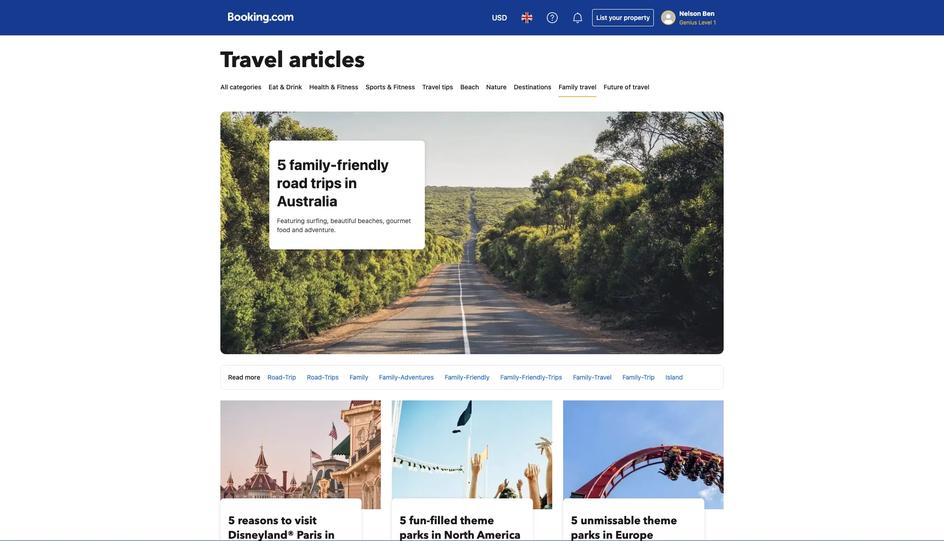 Task type: vqa. For each thing, say whether or not it's contained in the screenshot.
Nashville Availability
no



Task type: locate. For each thing, give the bounding box(es) containing it.
all
[[221, 83, 228, 91]]

1 horizontal spatial in
[[432, 528, 442, 541]]

filled
[[431, 514, 458, 528]]

nature
[[487, 83, 507, 91]]

in
[[345, 174, 357, 192], [432, 528, 442, 541], [603, 528, 613, 541]]

1 theme from the left
[[461, 514, 494, 528]]

in inside 5 family-friendly road trips in australia
[[345, 174, 357, 192]]

sports
[[366, 83, 386, 91]]

5 inside 5 family-friendly road trips in australia
[[277, 156, 287, 173]]

island
[[666, 374, 684, 381]]

5 left unmissable
[[571, 514, 578, 528]]

2 theme from the left
[[644, 514, 678, 528]]

2 road- from the left
[[307, 374, 325, 381]]

adventure.
[[305, 226, 336, 234]]

theme inside 5 fun-filled theme parks in north america
[[461, 514, 494, 528]]

road-trips link
[[307, 374, 339, 381]]

road-trip link
[[268, 374, 296, 381]]

parks inside 5 fun-filled theme parks in north america
[[400, 528, 429, 541]]

&
[[280, 83, 285, 91], [331, 83, 335, 91], [388, 83, 392, 91]]

booking.com online hotel reservations image
[[228, 12, 294, 23]]

travel
[[221, 45, 284, 75], [423, 83, 441, 91]]

travel up categories
[[221, 45, 284, 75]]

your
[[609, 14, 623, 21]]

road- right more
[[268, 374, 285, 381]]

5
[[277, 156, 287, 173], [228, 514, 235, 528], [400, 514, 407, 528], [571, 514, 578, 528]]

travel articles
[[221, 45, 365, 75]]

0 vertical spatial friendly
[[337, 156, 389, 173]]

theme
[[461, 514, 494, 528], [644, 514, 678, 528]]

0 horizontal spatial parks
[[400, 528, 429, 541]]

family-travel link
[[574, 374, 612, 381]]

health & fitness link
[[310, 78, 359, 96]]

travel for family travel
[[580, 83, 597, 91]]

beach link
[[461, 78, 479, 96]]

featuring
[[277, 217, 305, 225]]

1 fitness from the left
[[337, 83, 359, 91]]

list
[[597, 14, 608, 21]]

in inside 5 unmissable theme parks in europe
[[603, 528, 613, 541]]

1 horizontal spatial fitness
[[394, 83, 415, 91]]

australia
[[277, 192, 338, 210]]

family-friendly-trips link
[[501, 374, 563, 381]]

featuring surfing, beautiful beaches, gourmet food and adventure.
[[277, 217, 411, 234]]

reasons
[[238, 514, 279, 528]]

categories
[[230, 83, 262, 91]]

2 horizontal spatial &
[[388, 83, 392, 91]]

& right eat
[[280, 83, 285, 91]]

fitness
[[337, 83, 359, 91], [394, 83, 415, 91]]

read
[[228, 374, 243, 381]]

trip for road-
[[285, 374, 296, 381]]

family-travel
[[574, 374, 612, 381]]

0 horizontal spatial friendly
[[337, 156, 389, 173]]

family- for family-adventures
[[380, 374, 401, 381]]

in inside 5 fun-filled theme parks in north america
[[432, 528, 442, 541]]

0 horizontal spatial theme
[[461, 514, 494, 528]]

1 horizontal spatial travel
[[423, 83, 441, 91]]

road-
[[268, 374, 285, 381], [307, 374, 325, 381]]

1 road- from the left
[[268, 374, 285, 381]]

road-trips
[[307, 374, 339, 381]]

& right sports
[[388, 83, 392, 91]]

friendly
[[337, 156, 389, 173], [467, 374, 490, 381]]

travel for family-travel
[[595, 374, 612, 381]]

2 fitness from the left
[[394, 83, 415, 91]]

family-
[[290, 156, 337, 173], [380, 374, 401, 381], [445, 374, 467, 381], [501, 374, 522, 381], [574, 374, 595, 381], [623, 374, 644, 381]]

more
[[245, 374, 261, 381]]

1 parks from the left
[[400, 528, 429, 541]]

5 up road
[[277, 156, 287, 173]]

5 family-friendly road trips in australia
[[277, 156, 389, 210]]

5 for 5 reasons to visit disneyland® paris i
[[228, 514, 235, 528]]

0 horizontal spatial trip
[[285, 374, 296, 381]]

travel inside future of travel link
[[633, 83, 650, 91]]

travel left tips
[[423, 83, 441, 91]]

family-friendly link
[[445, 374, 490, 381]]

5 for 5 unmissable theme parks in europe
[[571, 514, 578, 528]]

5 unmissable theme parks in europe link
[[571, 514, 697, 541]]

& right health
[[331, 83, 335, 91]]

family- for family-travel
[[574, 374, 595, 381]]

5 inside 5 unmissable theme parks in europe
[[571, 514, 578, 528]]

travel right of at the right of page
[[633, 83, 650, 91]]

5 fun-filled theme parks in north america link
[[400, 514, 526, 541]]

2 horizontal spatial in
[[603, 528, 613, 541]]

property
[[625, 14, 650, 21]]

trips up australia
[[311, 174, 342, 192]]

0 horizontal spatial fitness
[[337, 83, 359, 91]]

5 left fun-
[[400, 514, 407, 528]]

0 horizontal spatial road-
[[268, 374, 285, 381]]

travel tips
[[423, 83, 454, 91]]

parks inside 5 unmissable theme parks in europe
[[571, 528, 601, 541]]

travel inside family travel link
[[580, 83, 597, 91]]

family-trip link
[[623, 374, 655, 381]]

0 horizontal spatial travel
[[221, 45, 284, 75]]

trips
[[311, 174, 342, 192], [325, 374, 339, 381], [548, 374, 563, 381]]

1 trip from the left
[[285, 374, 296, 381]]

fun-
[[410, 514, 431, 528]]

trip
[[285, 374, 296, 381], [644, 374, 655, 381]]

family
[[559, 83, 579, 91]]

trips inside 5 family-friendly road trips in australia
[[311, 174, 342, 192]]

1 horizontal spatial trip
[[644, 374, 655, 381]]

& for eat
[[280, 83, 285, 91]]

travel for travel tips
[[423, 83, 441, 91]]

1 horizontal spatial &
[[331, 83, 335, 91]]

fitness left sports
[[337, 83, 359, 91]]

destinations link
[[514, 78, 552, 96]]

5 reasons to visit disneyland® paris i
[[228, 514, 335, 541]]

family-friendly-trips
[[501, 374, 563, 381]]

1 & from the left
[[280, 83, 285, 91]]

in up beautiful
[[345, 174, 357, 192]]

usd
[[492, 13, 508, 22]]

0 horizontal spatial in
[[345, 174, 357, 192]]

5 inside 5 reasons to visit disneyland® paris i
[[228, 514, 235, 528]]

1 vertical spatial travel
[[423, 83, 441, 91]]

5 left reasons
[[228, 514, 235, 528]]

in for trips
[[345, 174, 357, 192]]

beach
[[461, 83, 479, 91]]

road- right road-trip
[[307, 374, 325, 381]]

1 horizontal spatial friendly
[[467, 374, 490, 381]]

tips
[[442, 83, 454, 91]]

5 inside 5 fun-filled theme parks in north america
[[400, 514, 407, 528]]

travel inside travel tips link
[[423, 83, 441, 91]]

2 & from the left
[[331, 83, 335, 91]]

nelson
[[680, 10, 702, 17]]

fitness right sports
[[394, 83, 415, 91]]

travel left family-trip link
[[595, 374, 612, 381]]

& for health
[[331, 83, 335, 91]]

europe
[[616, 528, 654, 541]]

travel
[[580, 83, 597, 91], [633, 83, 650, 91], [595, 374, 612, 381]]

1 horizontal spatial theme
[[644, 514, 678, 528]]

0 vertical spatial travel
[[221, 45, 284, 75]]

3 & from the left
[[388, 83, 392, 91]]

of
[[625, 83, 632, 91]]

0 horizontal spatial &
[[280, 83, 285, 91]]

road- for trips
[[307, 374, 325, 381]]

2 parks from the left
[[571, 528, 601, 541]]

trip left island
[[644, 374, 655, 381]]

in left europe
[[603, 528, 613, 541]]

travel for travel articles
[[221, 45, 284, 75]]

parks
[[400, 528, 429, 541], [571, 528, 601, 541]]

in for parks
[[432, 528, 442, 541]]

1 horizontal spatial road-
[[307, 374, 325, 381]]

future of travel
[[604, 83, 650, 91]]

read more
[[228, 374, 261, 381]]

trip left road-trips link
[[285, 374, 296, 381]]

in right fun-
[[432, 528, 442, 541]]

america
[[477, 528, 521, 541]]

2 trip from the left
[[644, 374, 655, 381]]

travel right family
[[580, 83, 597, 91]]

family travel
[[559, 83, 597, 91]]

1 horizontal spatial parks
[[571, 528, 601, 541]]



Task type: describe. For each thing, give the bounding box(es) containing it.
to
[[281, 514, 292, 528]]

surfing,
[[307, 217, 329, 225]]

& for sports
[[388, 83, 392, 91]]

articles
[[289, 45, 365, 75]]

family- inside 5 family-friendly road trips in australia
[[290, 156, 337, 173]]

and
[[292, 226, 303, 234]]

nelson ben genius level 1
[[680, 10, 717, 25]]

paris
[[297, 528, 322, 541]]

drink
[[286, 83, 302, 91]]

road-trip
[[268, 374, 296, 381]]

usd button
[[487, 7, 513, 29]]

eat
[[269, 83, 279, 91]]

family travel link
[[559, 78, 597, 96]]

unmissable
[[581, 514, 641, 528]]

food
[[277, 226, 291, 234]]

beaches,
[[358, 217, 385, 225]]

travel tips link
[[423, 78, 454, 96]]

road- for trip
[[268, 374, 285, 381]]

family-friendly
[[445, 374, 490, 381]]

sports & fitness
[[366, 83, 415, 91]]

health & fitness
[[310, 83, 359, 91]]

destinations
[[514, 83, 552, 91]]

5 fun-filled theme parks in north america
[[400, 514, 521, 541]]

eat & drink
[[269, 83, 302, 91]]

future of travel link
[[604, 78, 650, 96]]

north
[[444, 528, 475, 541]]

all categories link
[[221, 78, 262, 96]]

eat & drink link
[[269, 78, 302, 96]]

family link
[[350, 374, 369, 381]]

family-trip
[[623, 374, 655, 381]]

ben
[[703, 10, 715, 17]]

1 vertical spatial friendly
[[467, 374, 490, 381]]

trips left family-travel link
[[548, 374, 563, 381]]

nature link
[[487, 78, 507, 96]]

family-adventures link
[[380, 374, 434, 381]]

5 family-friendly road trips in australia link
[[277, 156, 389, 210]]

gourmet
[[387, 217, 411, 225]]

theme inside 5 unmissable theme parks in europe
[[644, 514, 678, 528]]

5 reasons to visit disneyland® paris i link
[[228, 514, 354, 541]]

adventures
[[401, 374, 434, 381]]

5 for 5 fun-filled theme parks in north america
[[400, 514, 407, 528]]

5 unmissable theme parks in europe
[[571, 514, 678, 541]]

disneyland®
[[228, 528, 294, 541]]

family
[[350, 374, 369, 381]]

fitness for health & fitness
[[337, 83, 359, 91]]

friendly inside 5 family-friendly road trips in australia
[[337, 156, 389, 173]]

fitness for sports & fitness
[[394, 83, 415, 91]]

all categories
[[221, 83, 262, 91]]

genius
[[680, 19, 698, 25]]

road
[[277, 174, 308, 192]]

level
[[699, 19, 713, 25]]

visit
[[295, 514, 317, 528]]

trip for family-
[[644, 374, 655, 381]]

family- for family-trip
[[623, 374, 644, 381]]

health
[[310, 83, 329, 91]]

list your property
[[597, 14, 650, 21]]

beautiful
[[331, 217, 356, 225]]

family- for family-friendly-trips
[[501, 374, 522, 381]]

family-adventures
[[380, 374, 434, 381]]

family- for family-friendly
[[445, 374, 467, 381]]

friendly-
[[522, 374, 548, 381]]

1
[[714, 19, 717, 25]]

trips left family link
[[325, 374, 339, 381]]

sports & fitness link
[[366, 78, 415, 96]]

island link
[[666, 374, 684, 381]]

list your property link
[[593, 9, 655, 26]]

future
[[604, 83, 624, 91]]

5 for 5 family-friendly road trips in australia
[[277, 156, 287, 173]]



